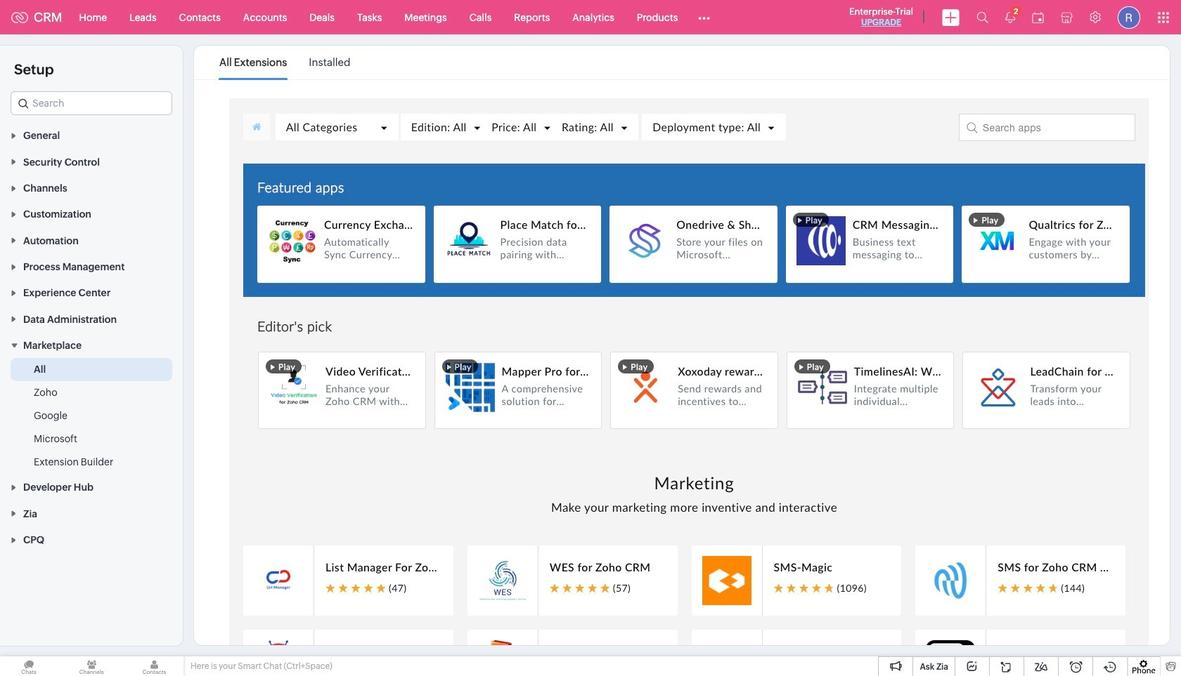 Task type: describe. For each thing, give the bounding box(es) containing it.
Other Modules field
[[689, 6, 719, 28]]

signals element
[[997, 0, 1024, 34]]

search element
[[968, 0, 997, 34]]

contacts image
[[125, 657, 183, 677]]

search image
[[976, 11, 988, 23]]

channels image
[[63, 657, 120, 677]]

create menu image
[[942, 9, 960, 26]]

profile image
[[1118, 6, 1140, 28]]



Task type: locate. For each thing, give the bounding box(es) containing it.
Search text field
[[11, 92, 172, 115]]

None field
[[11, 91, 172, 115]]

logo image
[[11, 12, 28, 23]]

calendar image
[[1032, 12, 1044, 23]]

chats image
[[0, 657, 58, 677]]

region
[[0, 359, 183, 475]]

create menu element
[[934, 0, 968, 34]]

profile element
[[1109, 0, 1149, 34]]



Task type: vqa. For each thing, say whether or not it's contained in the screenshot.
Signals icon
no



